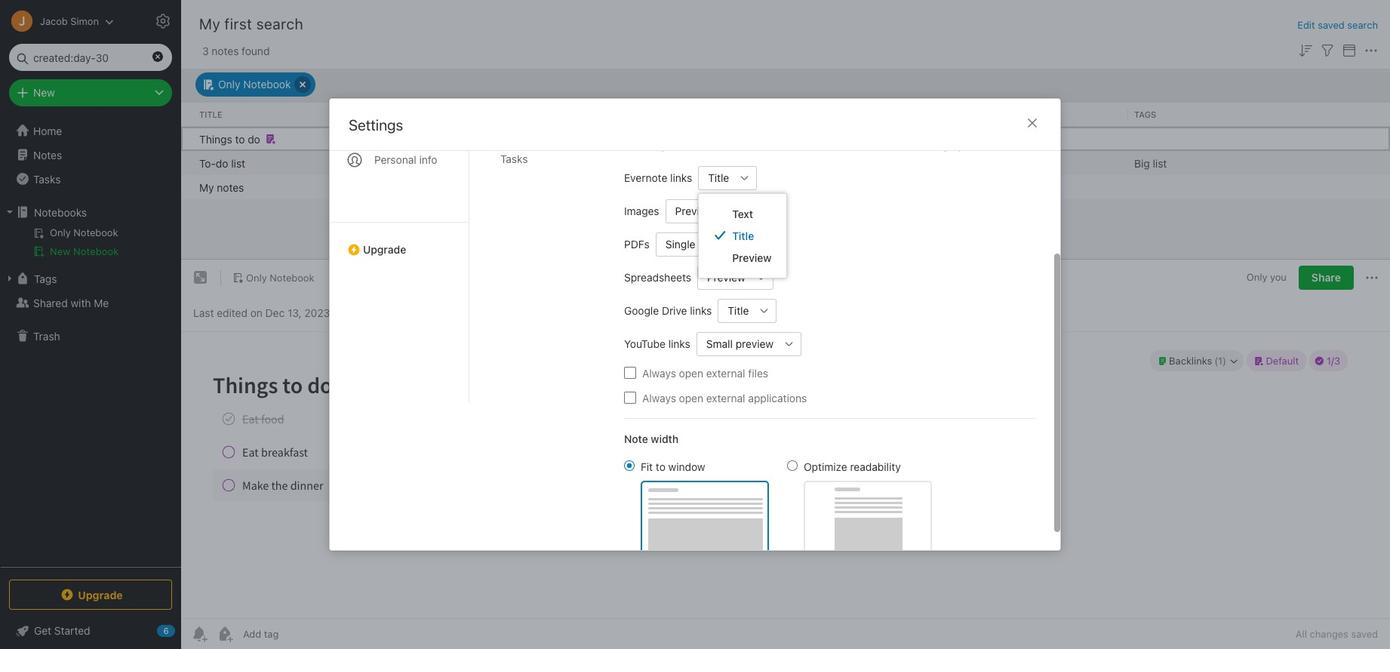 Task type: vqa. For each thing, say whether or not it's contained in the screenshot.
the All changes saved
yes



Task type: describe. For each thing, give the bounding box(es) containing it.
page
[[699, 238, 723, 251]]

text
[[733, 207, 754, 220]]

13,
[[288, 306, 302, 319]]

tasks inside "tasks" button
[[33, 173, 61, 185]]

youtube links
[[624, 338, 691, 350]]

choose
[[624, 140, 659, 152]]

with
[[71, 296, 91, 309]]

tags button
[[0, 267, 180, 291]]

only inside row group
[[874, 156, 897, 169]]

edited
[[217, 306, 248, 319]]

Search text field
[[20, 44, 162, 71]]

notebook for the bottom only notebook button
[[270, 272, 314, 284]]

shared with me link
[[0, 291, 180, 315]]

always open external files
[[643, 367, 769, 379]]

1 list from the left
[[231, 156, 245, 169]]

settings image
[[154, 12, 172, 30]]

youtube
[[624, 338, 666, 350]]

readability
[[851, 460, 901, 473]]

home
[[33, 124, 62, 137]]

33 min ago
[[732, 180, 787, 193]]

notebooks
[[34, 206, 87, 219]]

expand note image
[[192, 269, 210, 287]]

ago down '31 min ago'
[[769, 180, 787, 193]]

tasks inside 'tasks' tab
[[501, 153, 528, 165]]

evernote links
[[624, 171, 693, 184]]

6 min ago for 33 min ago
[[590, 180, 639, 193]]

small
[[707, 338, 733, 350]]

pdfs
[[624, 238, 650, 251]]

new notebook group
[[0, 224, 180, 267]]

choose your default views for new links and attachments.
[[624, 140, 888, 152]]

last
[[193, 306, 214, 319]]

big list
[[1135, 156, 1168, 169]]

title inside row group
[[199, 109, 222, 119]]

saved inside note window element
[[1352, 628, 1379, 640]]

single page button
[[656, 232, 727, 256]]

default
[[685, 140, 717, 152]]

google
[[624, 304, 659, 317]]

links right the drive
[[690, 304, 712, 317]]

notes for my
[[217, 180, 244, 193]]

home link
[[0, 119, 181, 143]]

always for always open external applications
[[643, 392, 676, 404]]

2023
[[304, 306, 330, 319]]

new notebook
[[50, 245, 119, 257]]

edit saved search button
[[1298, 18, 1379, 33]]

evernote
[[624, 171, 668, 184]]

3
[[202, 44, 209, 57]]

to-do list
[[199, 156, 245, 169]]

first
[[225, 15, 252, 32]]

31 min ago
[[732, 156, 785, 169]]

Choose default view option for YouTube links field
[[697, 332, 802, 356]]

all changes saved
[[1296, 628, 1379, 640]]

window
[[669, 460, 706, 473]]

things to do button
[[181, 126, 1391, 151]]

preview inside preview link
[[733, 251, 772, 264]]

only up on on the left of the page
[[246, 272, 267, 284]]

external for applications
[[707, 392, 746, 404]]

open for always open external applications
[[679, 392, 704, 404]]

optimize readability
[[804, 460, 901, 473]]

title button for evernote links
[[699, 166, 733, 190]]

only left you
[[1247, 271, 1268, 283]]

add a reminder image
[[190, 625, 208, 643]]

Always open external files checkbox
[[624, 367, 637, 379]]

info
[[419, 153, 438, 166]]

attachments.
[[828, 140, 888, 152]]

all
[[1296, 628, 1308, 640]]

only notebook inside note window element
[[246, 272, 314, 284]]

title button for google drive links
[[718, 299, 753, 323]]

you
[[1271, 271, 1287, 283]]

Choose default view option for Evernote links field
[[699, 166, 758, 190]]

edit saved search
[[1298, 19, 1379, 31]]

tags inside button
[[34, 272, 57, 285]]

drive
[[662, 304, 687, 317]]

notes link
[[0, 143, 180, 167]]

things to do
[[199, 132, 260, 145]]

0 vertical spatial tags
[[1135, 109, 1157, 119]]

external for files
[[707, 367, 746, 379]]

changes
[[1310, 628, 1349, 640]]

single
[[666, 238, 696, 251]]

notes
[[33, 148, 62, 161]]

small preview
[[707, 338, 774, 350]]

notebooks link
[[0, 200, 180, 224]]

applications
[[749, 392, 807, 404]]

things
[[199, 132, 232, 145]]

1 horizontal spatial settings
[[349, 116, 403, 134]]

share
[[1312, 271, 1342, 284]]

single page
[[666, 238, 723, 251]]

only you
[[1247, 271, 1287, 283]]

new button
[[9, 79, 172, 106]]

1 horizontal spatial upgrade button
[[330, 222, 469, 262]]

6 min ago for 31 min ago
[[590, 156, 639, 169]]

row group containing things to do
[[181, 126, 1391, 199]]

preview inside choose default view option for spreadsheets field
[[707, 271, 746, 284]]

note window element
[[181, 260, 1391, 649]]

ago down choose
[[620, 156, 639, 169]]

only notebook inside row group
[[874, 156, 947, 169]]

what are my options?
[[890, 140, 994, 152]]

links left and
[[785, 140, 805, 152]]

1 vertical spatial do
[[216, 156, 228, 169]]

fit to window
[[641, 460, 706, 473]]

note
[[624, 432, 648, 445]]

new for new notebook
[[50, 245, 71, 257]]

3 notes found
[[202, 44, 270, 57]]

my first search
[[199, 15, 304, 32]]

on
[[250, 306, 263, 319]]

close image
[[1024, 114, 1042, 132]]

only down the 3 notes found
[[218, 78, 241, 91]]

tab list containing personal info
[[330, 3, 470, 402]]

images
[[624, 205, 660, 217]]

title link
[[699, 225, 787, 247]]

title inside dropdown list menu
[[733, 229, 755, 242]]

tasks button
[[0, 167, 180, 191]]

personal info
[[375, 153, 438, 166]]

shared
[[33, 296, 68, 309]]

expand notebooks image
[[4, 206, 16, 218]]

files
[[749, 367, 769, 379]]

0 horizontal spatial upgrade
[[78, 589, 123, 601]]



Task type: locate. For each thing, give the bounding box(es) containing it.
option group
[[624, 459, 933, 555]]

0 horizontal spatial tags
[[34, 272, 57, 285]]

Choose default view option for Images field
[[666, 199, 742, 223]]

my for my notes
[[199, 180, 214, 193]]

notes inside row group
[[217, 180, 244, 193]]

Choose default view option for Google Drive links field
[[718, 299, 777, 323]]

only notebook down what
[[874, 156, 947, 169]]

1 vertical spatial tasks
[[33, 173, 61, 185]]

settings
[[190, 14, 229, 26], [349, 116, 403, 134]]

big
[[1135, 156, 1151, 169]]

0 vertical spatial preview
[[675, 205, 714, 217]]

notebook up 13,
[[270, 272, 314, 284]]

always
[[643, 367, 676, 379], [643, 392, 676, 404]]

tags up shared
[[34, 272, 57, 285]]

1 row group from the top
[[181, 102, 1391, 126]]

notes
[[212, 44, 239, 57], [217, 180, 244, 193]]

1 vertical spatial only notebook
[[874, 156, 947, 169]]

small preview button
[[697, 332, 778, 356]]

to for things
[[235, 132, 245, 145]]

0 vertical spatial upgrade
[[363, 243, 406, 256]]

spreadsheets
[[624, 271, 692, 284]]

title button
[[699, 166, 733, 190], [718, 299, 753, 323]]

only notebook up dec
[[246, 272, 314, 284]]

links down the drive
[[669, 338, 691, 350]]

notebook up tags button
[[73, 245, 119, 257]]

what
[[890, 140, 915, 152]]

1 horizontal spatial saved
[[1352, 628, 1379, 640]]

0 vertical spatial open
[[679, 367, 704, 379]]

None search field
[[20, 44, 162, 71]]

0 vertical spatial external
[[707, 367, 746, 379]]

0 vertical spatial preview button
[[666, 199, 718, 223]]

to right the things
[[235, 132, 245, 145]]

1 6 from the top
[[590, 156, 597, 169]]

my for my first search
[[199, 15, 221, 32]]

column header inside row group
[[874, 108, 1123, 121]]

1 vertical spatial to
[[656, 460, 666, 473]]

my
[[936, 140, 950, 152]]

1 always from the top
[[643, 367, 676, 379]]

search up the found
[[256, 15, 304, 32]]

6 min ago up images
[[590, 180, 639, 193]]

0 vertical spatial my
[[199, 15, 221, 32]]

optimize
[[804, 460, 848, 473]]

0 horizontal spatial settings
[[190, 14, 229, 26]]

always right the always open external files checkbox
[[643, 367, 676, 379]]

settings up the 3
[[190, 14, 229, 26]]

1 vertical spatial always
[[643, 392, 676, 404]]

search for my first search
[[256, 15, 304, 32]]

personal
[[375, 153, 417, 166]]

6 min ago down choose
[[590, 156, 639, 169]]

only notebook button up dec
[[227, 267, 320, 288]]

new inside button
[[50, 245, 71, 257]]

2 always from the top
[[643, 392, 676, 404]]

1 vertical spatial my
[[199, 180, 214, 193]]

1 vertical spatial only notebook button
[[227, 267, 320, 288]]

0 vertical spatial only notebook
[[218, 78, 291, 91]]

preview up 'single page'
[[675, 205, 714, 217]]

do right the things
[[248, 132, 260, 145]]

do inside "button"
[[248, 132, 260, 145]]

saved inside button
[[1319, 19, 1345, 31]]

0 horizontal spatial tasks
[[33, 173, 61, 185]]

1 horizontal spatial tasks
[[501, 153, 528, 165]]

title up the things
[[199, 109, 222, 119]]

Always open external applications checkbox
[[624, 392, 637, 404]]

settings inside settings tooltip
[[190, 14, 229, 26]]

external down 'always open external files' at bottom
[[707, 392, 746, 404]]

ago up images
[[620, 180, 639, 193]]

always right always open external applications checkbox
[[643, 392, 676, 404]]

31
[[732, 156, 744, 169]]

1 vertical spatial settings
[[349, 116, 403, 134]]

0 vertical spatial only notebook button
[[196, 72, 316, 96]]

1 vertical spatial saved
[[1352, 628, 1379, 640]]

preview inside preview field
[[675, 205, 714, 217]]

preview
[[675, 205, 714, 217], [733, 251, 772, 264], [707, 271, 746, 284]]

saved
[[1319, 19, 1345, 31], [1352, 628, 1379, 640]]

open down 'always open external files' at bottom
[[679, 392, 704, 404]]

title button down choose default view option for spreadsheets field
[[718, 299, 753, 323]]

settings tooltip
[[168, 6, 241, 36]]

1 vertical spatial 6
[[590, 180, 597, 193]]

2 row group from the top
[[181, 126, 1391, 199]]

upgrade button
[[330, 222, 469, 262], [9, 580, 172, 610]]

views
[[719, 140, 745, 152]]

Note Editor text field
[[181, 332, 1391, 618]]

only notebook button
[[196, 72, 316, 96], [227, 267, 320, 288]]

0 vertical spatial to
[[235, 132, 245, 145]]

search right edit
[[1348, 19, 1379, 31]]

search inside button
[[1348, 19, 1379, 31]]

column header
[[874, 108, 1123, 121]]

tree
[[0, 119, 181, 566]]

tags up big
[[1135, 109, 1157, 119]]

6 for 33 min ago
[[590, 180, 597, 193]]

google drive links
[[624, 304, 712, 317]]

0 horizontal spatial list
[[231, 156, 245, 169]]

settings up personal
[[349, 116, 403, 134]]

new inside popup button
[[33, 86, 55, 99]]

found
[[242, 44, 270, 57]]

0 horizontal spatial upgrade button
[[9, 580, 172, 610]]

preview down preview link
[[707, 271, 746, 284]]

fit
[[641, 460, 653, 473]]

trash
[[33, 330, 60, 342]]

my down "to-"
[[199, 180, 214, 193]]

2 my from the top
[[199, 180, 214, 193]]

do up my notes
[[216, 156, 228, 169]]

1 vertical spatial new
[[50, 245, 71, 257]]

notes down to-do list
[[217, 180, 244, 193]]

title inside choose default view option for evernote links field
[[708, 171, 730, 184]]

preview
[[736, 338, 774, 350]]

1 vertical spatial title button
[[718, 299, 753, 323]]

1 vertical spatial external
[[707, 392, 746, 404]]

my up the 3
[[199, 15, 221, 32]]

dropdown list menu
[[699, 203, 787, 268]]

0 vertical spatial upgrade button
[[330, 222, 469, 262]]

list
[[231, 156, 245, 169], [1153, 156, 1168, 169]]

preview down title link
[[733, 251, 772, 264]]

width
[[651, 432, 679, 445]]

to
[[235, 132, 245, 145], [656, 460, 666, 473]]

open for always open external files
[[679, 367, 704, 379]]

for
[[748, 140, 760, 152]]

2 vertical spatial only notebook
[[246, 272, 314, 284]]

1 vertical spatial preview
[[733, 251, 772, 264]]

tasks
[[501, 153, 528, 165], [33, 173, 61, 185]]

only down what
[[874, 156, 897, 169]]

0 vertical spatial settings
[[190, 14, 229, 26]]

2 external from the top
[[707, 392, 746, 404]]

note width
[[624, 432, 679, 445]]

notebook inside row group
[[900, 156, 947, 169]]

new up home
[[33, 86, 55, 99]]

0 horizontal spatial saved
[[1319, 19, 1345, 31]]

always open external applications
[[643, 392, 807, 404]]

0 vertical spatial notes
[[212, 44, 239, 57]]

row group containing title
[[181, 102, 1391, 126]]

notebook down the found
[[243, 78, 291, 91]]

preview button down page
[[698, 265, 750, 290]]

preview button up 'single page' button at top
[[666, 199, 718, 223]]

and
[[808, 140, 825, 152]]

always for always open external files
[[643, 367, 676, 379]]

1 vertical spatial tags
[[34, 272, 57, 285]]

saved right edit
[[1319, 19, 1345, 31]]

2 6 min ago from the top
[[590, 180, 639, 193]]

1 external from the top
[[707, 367, 746, 379]]

my notes
[[199, 180, 244, 193]]

row group
[[181, 102, 1391, 126], [181, 126, 1391, 199]]

tasks tab
[[489, 146, 600, 171]]

1 open from the top
[[679, 367, 704, 379]]

upgrade
[[363, 243, 406, 256], [78, 589, 123, 601]]

0 vertical spatial tasks
[[501, 153, 528, 165]]

only notebook down the found
[[218, 78, 291, 91]]

0 vertical spatial always
[[643, 367, 676, 379]]

me
[[94, 296, 109, 309]]

notes for 3
[[212, 44, 239, 57]]

0 vertical spatial saved
[[1319, 19, 1345, 31]]

notebook down are
[[900, 156, 947, 169]]

title down text link
[[733, 229, 755, 242]]

list down things to do
[[231, 156, 245, 169]]

Choose default view option for PDFs field
[[656, 232, 751, 256]]

1 horizontal spatial to
[[656, 460, 666, 473]]

Choose default view option for Spreadsheets field
[[698, 265, 774, 290]]

new notebook button
[[0, 242, 180, 260]]

Fit to window radio
[[624, 460, 635, 471]]

last edited on dec 13, 2023
[[193, 306, 330, 319]]

2 open from the top
[[679, 392, 704, 404]]

to inside option group
[[656, 460, 666, 473]]

1 horizontal spatial search
[[1348, 19, 1379, 31]]

1 my from the top
[[199, 15, 221, 32]]

to inside "button"
[[235, 132, 245, 145]]

ago
[[620, 156, 639, 169], [767, 156, 785, 169], [620, 180, 639, 193], [769, 180, 787, 193]]

0 vertical spatial 6 min ago
[[590, 156, 639, 169]]

2 vertical spatial preview
[[707, 271, 746, 284]]

notebook for the topmost only notebook button
[[243, 78, 291, 91]]

expand tags image
[[4, 273, 16, 285]]

shared with me
[[33, 296, 109, 309]]

notes right the 3
[[212, 44, 239, 57]]

0 horizontal spatial do
[[216, 156, 228, 169]]

only notebook
[[218, 78, 291, 91], [874, 156, 947, 169], [246, 272, 314, 284]]

new for new
[[33, 86, 55, 99]]

external
[[707, 367, 746, 379], [707, 392, 746, 404]]

title left 33
[[708, 171, 730, 184]]

1 vertical spatial upgrade button
[[9, 580, 172, 610]]

my inside row group
[[199, 180, 214, 193]]

dec
[[266, 306, 285, 319]]

1 vertical spatial open
[[679, 392, 704, 404]]

add tag image
[[216, 625, 234, 643]]

share button
[[1299, 266, 1355, 290]]

new
[[763, 140, 782, 152]]

options?
[[953, 140, 994, 152]]

to right fit
[[656, 460, 666, 473]]

1 horizontal spatial do
[[248, 132, 260, 145]]

0 vertical spatial title button
[[699, 166, 733, 190]]

preview button
[[666, 199, 718, 223], [698, 265, 750, 290]]

do
[[248, 132, 260, 145], [216, 156, 228, 169]]

open
[[679, 367, 704, 379], [679, 392, 704, 404]]

to for fit
[[656, 460, 666, 473]]

title inside field
[[728, 304, 749, 317]]

open up always open external applications
[[679, 367, 704, 379]]

text link
[[699, 203, 787, 225]]

title button up preview field
[[699, 166, 733, 190]]

edit
[[1298, 19, 1316, 31]]

6 for 31 min ago
[[590, 156, 597, 169]]

title up the small preview button
[[728, 304, 749, 317]]

list right big
[[1153, 156, 1168, 169]]

1 horizontal spatial tags
[[1135, 109, 1157, 119]]

1 vertical spatial 6 min ago
[[590, 180, 639, 193]]

saved right changes
[[1352, 628, 1379, 640]]

1 6 min ago from the top
[[590, 156, 639, 169]]

new down the notebooks
[[50, 245, 71, 257]]

2 list from the left
[[1153, 156, 1168, 169]]

to-
[[199, 156, 216, 169]]

1 horizontal spatial list
[[1153, 156, 1168, 169]]

search for edit saved search
[[1348, 19, 1379, 31]]

ago down "new" on the right top
[[767, 156, 785, 169]]

my
[[199, 15, 221, 32], [199, 180, 214, 193]]

0 horizontal spatial search
[[256, 15, 304, 32]]

option group containing fit to window
[[624, 459, 933, 555]]

0 vertical spatial new
[[33, 86, 55, 99]]

are
[[918, 140, 933, 152]]

external up always open external applications
[[707, 367, 746, 379]]

tab list
[[330, 3, 470, 402]]

1 vertical spatial upgrade
[[78, 589, 123, 601]]

1 horizontal spatial upgrade
[[363, 243, 406, 256]]

links down your
[[671, 171, 693, 184]]

2 6 from the top
[[590, 180, 597, 193]]

new
[[33, 86, 55, 99], [50, 245, 71, 257]]

trash link
[[0, 324, 180, 348]]

tree containing home
[[0, 119, 181, 566]]

6 min ago
[[590, 156, 639, 169], [590, 180, 639, 193]]

1 vertical spatial preview button
[[698, 265, 750, 290]]

1 vertical spatial notes
[[217, 180, 244, 193]]

notebook inside note window element
[[270, 272, 314, 284]]

only notebook button down the found
[[196, 72, 316, 96]]

Optimize readability radio
[[788, 460, 798, 471]]

6
[[590, 156, 597, 169], [590, 180, 597, 193]]

0 horizontal spatial to
[[235, 132, 245, 145]]

notebook for new notebook button
[[73, 245, 119, 257]]

your
[[662, 140, 682, 152]]

0 vertical spatial do
[[248, 132, 260, 145]]

0 vertical spatial 6
[[590, 156, 597, 169]]

33
[[732, 180, 745, 193]]

notebook inside group
[[73, 245, 119, 257]]



